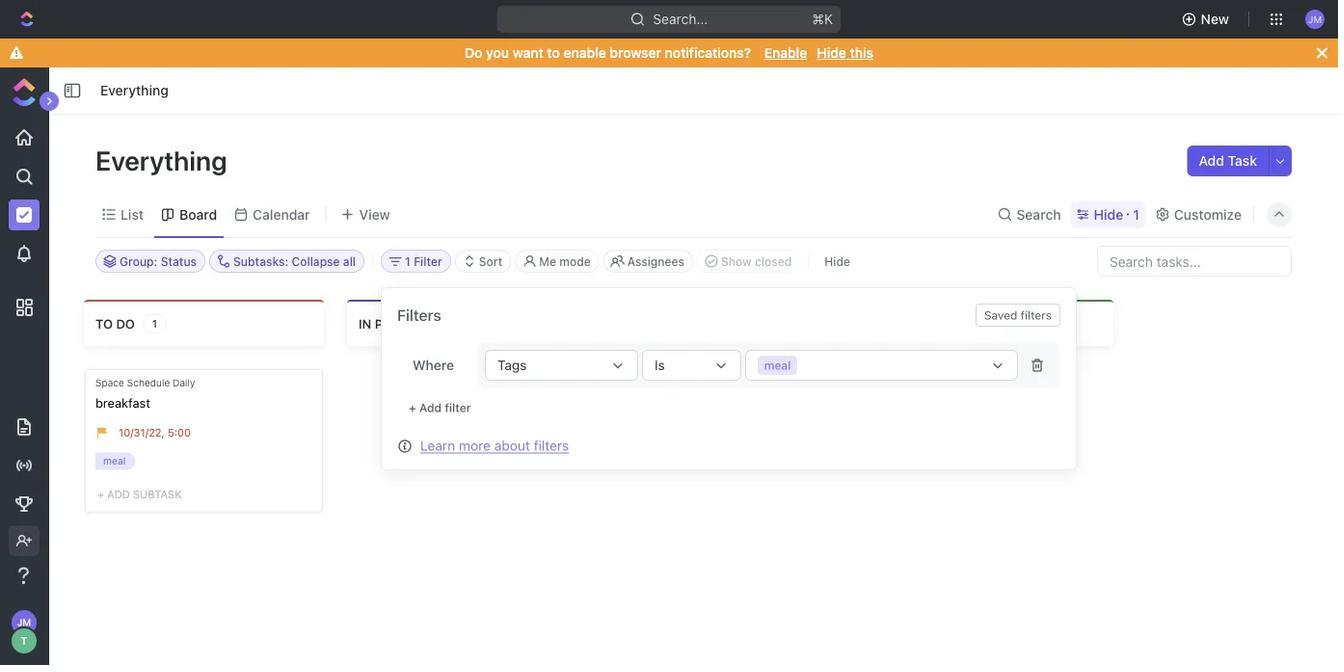 Task type: describe. For each thing, give the bounding box(es) containing it.
learn more about filters
[[421, 438, 569, 454]]

tags button
[[485, 350, 639, 381]]

where
[[413, 357, 454, 373]]

hide for hide
[[825, 255, 851, 268]]

saved filters
[[985, 309, 1052, 322]]

+ for + add subtask
[[97, 489, 104, 501]]

list link
[[117, 201, 144, 228]]

add task button
[[1188, 146, 1269, 177]]

task
[[1228, 153, 1258, 169]]

add inside button
[[1199, 153, 1225, 169]]

want
[[513, 45, 544, 61]]

+ for + add filter
[[409, 401, 416, 415]]

0 vertical spatial hide
[[817, 45, 847, 61]]

+ add filter
[[409, 401, 471, 415]]

search button
[[992, 201, 1067, 228]]

you
[[486, 45, 509, 61]]

0
[[970, 318, 977, 330]]

add for + add subtask
[[107, 489, 130, 501]]

progress
[[375, 316, 442, 331]]

1 horizontal spatial filters
[[534, 438, 569, 454]]

in
[[359, 316, 372, 331]]

add for + add filter
[[420, 401, 442, 415]]

0 horizontal spatial filters
[[397, 306, 442, 325]]

new
[[1201, 11, 1230, 27]]

hide button
[[817, 250, 858, 273]]

⌘k
[[813, 11, 834, 27]]

space
[[95, 377, 124, 388]]

board
[[179, 206, 217, 222]]

customize
[[1175, 206, 1242, 222]]

enable
[[564, 45, 606, 61]]

do
[[465, 45, 483, 61]]

0 vertical spatial everything
[[100, 82, 169, 98]]

search...
[[653, 11, 708, 27]]

search
[[1017, 206, 1062, 222]]

assignees button
[[603, 250, 693, 273]]

new button
[[1174, 4, 1241, 35]]

customize button
[[1150, 201, 1248, 228]]

calendar
[[253, 206, 310, 222]]

Search tasks... text field
[[1099, 247, 1291, 276]]

1 horizontal spatial to
[[547, 45, 560, 61]]



Task type: locate. For each thing, give the bounding box(es) containing it.
1 horizontal spatial +
[[409, 401, 416, 415]]

about
[[495, 438, 530, 454]]

more
[[459, 438, 491, 454]]

1 left "filter"
[[405, 255, 411, 268]]

2 vertical spatial 1
[[152, 318, 157, 330]]

0 vertical spatial +
[[409, 401, 416, 415]]

1 for 1
[[152, 318, 157, 330]]

calendar link
[[249, 201, 310, 228]]

filters up the where
[[397, 306, 442, 325]]

add left subtask
[[107, 489, 130, 501]]

2 vertical spatial add
[[107, 489, 130, 501]]

breakfast
[[95, 395, 150, 410]]

2 horizontal spatial 1
[[1134, 206, 1140, 222]]

saved
[[985, 309, 1018, 322]]

0 horizontal spatial 1
[[152, 318, 157, 330]]

2 horizontal spatial filters
[[1021, 309, 1052, 322]]

filters right saved on the top right
[[1021, 309, 1052, 322]]

1 filter button
[[381, 250, 451, 273]]

is
[[655, 357, 665, 373]]

1 left customize button
[[1134, 206, 1140, 222]]

do you want to enable browser notifications? enable hide this
[[465, 45, 874, 61]]

this
[[850, 45, 874, 61]]

1 vertical spatial 1
[[405, 255, 411, 268]]

1 vertical spatial hide
[[1094, 206, 1124, 222]]

do
[[116, 316, 135, 331]]

+ left filter
[[409, 401, 416, 415]]

1 horizontal spatial 1
[[405, 255, 411, 268]]

is button
[[642, 350, 742, 381]]

notifications?
[[665, 45, 751, 61]]

filters
[[397, 306, 442, 325], [1021, 309, 1052, 322], [534, 438, 569, 454]]

hide
[[817, 45, 847, 61], [1094, 206, 1124, 222], [825, 255, 851, 268]]

add left task
[[1199, 153, 1225, 169]]

1 right do
[[152, 318, 157, 330]]

0 vertical spatial to
[[547, 45, 560, 61]]

everything
[[100, 82, 169, 98], [95, 144, 233, 176]]

1 filter
[[405, 255, 442, 268]]

filters right about
[[534, 438, 569, 454]]

+ left subtask
[[97, 489, 104, 501]]

to do
[[95, 316, 135, 331]]

learn
[[421, 438, 455, 454]]

filter
[[445, 401, 471, 415]]

daily
[[173, 377, 195, 388]]

meal
[[764, 359, 791, 372], [765, 359, 791, 372]]

in progress
[[359, 316, 442, 331]]

0 horizontal spatial add
[[107, 489, 130, 501]]

schedule
[[127, 377, 170, 388]]

0 vertical spatial add
[[1199, 153, 1225, 169]]

+ add subtask
[[97, 489, 182, 501]]

assignees
[[628, 255, 685, 268]]

enable
[[765, 45, 808, 61]]

everything link
[[95, 79, 173, 102]]

0 horizontal spatial to
[[95, 316, 113, 331]]

browser
[[610, 45, 662, 61]]

to left do
[[95, 316, 113, 331]]

+
[[409, 401, 416, 415], [97, 489, 104, 501]]

1 inside 'dropdown button'
[[405, 255, 411, 268]]

board link
[[176, 201, 217, 228]]

hide 1
[[1094, 206, 1140, 222]]

0 vertical spatial 1
[[1134, 206, 1140, 222]]

0 horizontal spatial +
[[97, 489, 104, 501]]

1 vertical spatial everything
[[95, 144, 233, 176]]

add
[[1199, 153, 1225, 169], [420, 401, 442, 415], [107, 489, 130, 501]]

hide inside "button"
[[825, 255, 851, 268]]

1 vertical spatial +
[[97, 489, 104, 501]]

filter
[[414, 255, 442, 268]]

learn more about filters link
[[421, 438, 569, 454]]

to right want
[[547, 45, 560, 61]]

1
[[1134, 206, 1140, 222], [405, 255, 411, 268], [152, 318, 157, 330]]

add task
[[1199, 153, 1258, 169]]

space schedule daily breakfast
[[95, 377, 195, 410]]

1 for 1 filter
[[405, 255, 411, 268]]

1 horizontal spatial add
[[420, 401, 442, 415]]

add left filter
[[420, 401, 442, 415]]

2 horizontal spatial add
[[1199, 153, 1225, 169]]

1 vertical spatial to
[[95, 316, 113, 331]]

hide for hide 1
[[1094, 206, 1124, 222]]

tags
[[498, 357, 527, 373]]

2 vertical spatial hide
[[825, 255, 851, 268]]

list
[[121, 206, 144, 222]]

to
[[547, 45, 560, 61], [95, 316, 113, 331]]

1 vertical spatial add
[[420, 401, 442, 415]]

subtask
[[133, 489, 182, 501]]



Task type: vqa. For each thing, say whether or not it's contained in the screenshot.
+ corresponding to + Add filter
yes



